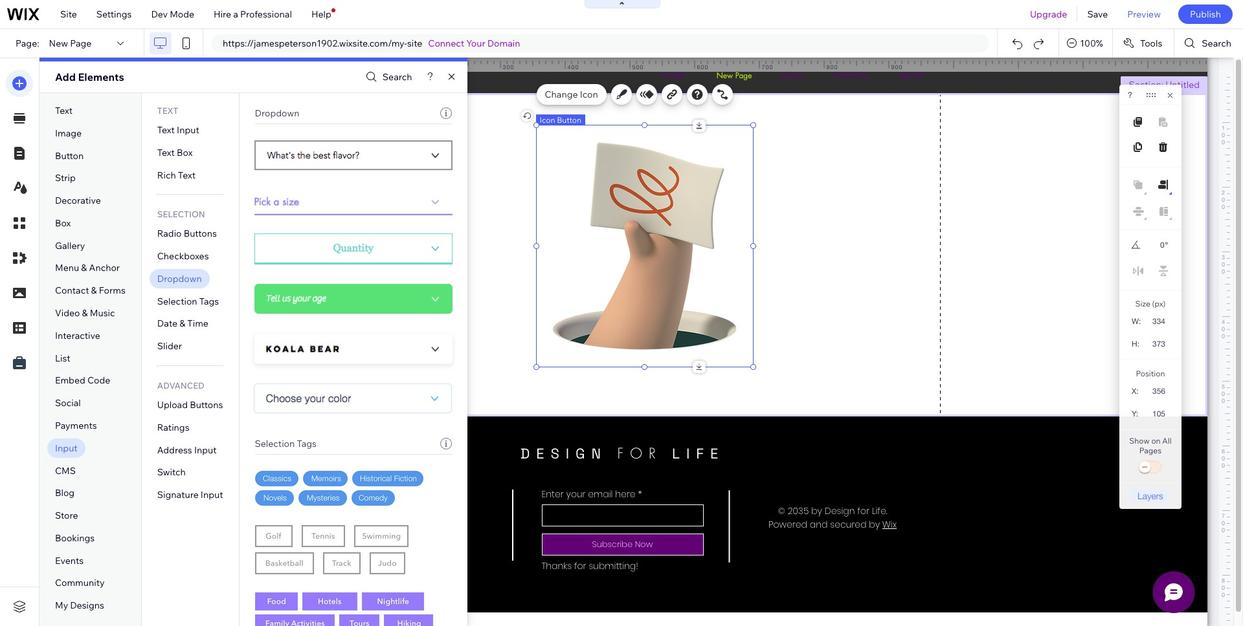 Task type: vqa. For each thing, say whether or not it's contained in the screenshot.
Events 'link'
no



Task type: describe. For each thing, give the bounding box(es) containing it.
store
[[55, 510, 78, 522]]

0 vertical spatial box
[[177, 147, 193, 159]]

layers button
[[1130, 490, 1172, 503]]

anchor
[[89, 263, 120, 274]]

position
[[1136, 369, 1165, 379]]

0 vertical spatial button
[[557, 115, 582, 125]]

contact
[[55, 285, 89, 297]]

°
[[1165, 241, 1169, 250]]

500
[[632, 63, 644, 71]]

change
[[545, 89, 578, 100]]

menu & anchor
[[55, 263, 120, 274]]

100% button
[[1060, 29, 1113, 58]]

site
[[407, 38, 422, 49]]

1 horizontal spatial tags
[[297, 438, 317, 450]]

connect
[[428, 38, 464, 49]]

0 horizontal spatial search button
[[363, 68, 412, 86]]

900
[[891, 63, 903, 71]]

https://jamespeterson1902.wixsite.com/my-site connect your domain
[[223, 38, 520, 49]]

payments
[[55, 420, 97, 432]]

1 horizontal spatial selection tags
[[255, 438, 317, 450]]

size
[[1136, 299, 1151, 309]]

radio buttons
[[157, 228, 217, 240]]

events
[[55, 555, 84, 567]]

ratings
[[157, 422, 189, 434]]

my
[[55, 600, 68, 612]]

menu
[[55, 263, 79, 274]]

publish button
[[1179, 5, 1233, 24]]

300
[[503, 63, 515, 71]]

preview button
[[1118, 0, 1171, 28]]

pages
[[1140, 446, 1162, 456]]

upload buttons
[[157, 400, 223, 411]]

text up text input
[[157, 106, 178, 116]]

help
[[311, 8, 331, 20]]

(px)
[[1152, 299, 1166, 309]]

upload
[[157, 400, 188, 411]]

text right rich
[[178, 169, 196, 181]]

signature input
[[157, 490, 223, 501]]

text up text box
[[157, 124, 175, 136]]

600
[[697, 63, 709, 71]]

upgrade
[[1030, 8, 1068, 20]]

input for address
[[194, 445, 217, 456]]

1 horizontal spatial icon
[[580, 89, 598, 100]]

a
[[233, 8, 238, 20]]

strip
[[55, 172, 76, 184]]

site
[[60, 8, 77, 20]]

interactive
[[55, 330, 100, 342]]

date
[[157, 318, 177, 330]]

700
[[762, 63, 774, 71]]

text input
[[157, 124, 199, 136]]

advanced
[[157, 381, 205, 391]]

section:
[[1129, 79, 1164, 91]]

gallery
[[55, 240, 85, 252]]

signature
[[157, 490, 199, 501]]

cms
[[55, 465, 76, 477]]

my designs
[[55, 600, 104, 612]]

embed
[[55, 375, 85, 387]]

0 vertical spatial search
[[1202, 38, 1232, 49]]

slider
[[157, 341, 182, 352]]

0 vertical spatial selection tags
[[157, 296, 219, 307]]

& for menu
[[81, 263, 87, 274]]

forms
[[99, 285, 126, 297]]

hire a professional
[[214, 8, 292, 20]]

address input
[[157, 445, 217, 456]]

settings
[[96, 8, 132, 20]]

? button
[[1128, 91, 1133, 100]]

preview
[[1128, 8, 1161, 20]]

video & music
[[55, 308, 115, 319]]

buttons for radio buttons
[[184, 228, 217, 240]]



Task type: locate. For each thing, give the bounding box(es) containing it.
rich text
[[157, 169, 196, 181]]

music
[[90, 308, 115, 319]]

switch
[[157, 467, 186, 479]]

input up cms
[[55, 443, 77, 454]]

decorative
[[55, 195, 101, 207]]

mode
[[170, 8, 194, 20]]

text
[[55, 105, 73, 117], [157, 106, 178, 116], [157, 124, 175, 136], [157, 147, 175, 159], [178, 169, 196, 181]]

None text field
[[1146, 335, 1171, 353]]

100%
[[1080, 38, 1104, 49]]

checkboxes
[[157, 251, 209, 262]]

rich
[[157, 169, 176, 181]]

text up rich
[[157, 147, 175, 159]]

buttons down the advanced
[[190, 400, 223, 411]]

search
[[1202, 38, 1232, 49], [383, 71, 412, 83]]

tools
[[1140, 38, 1163, 49]]

radio
[[157, 228, 182, 240]]

search down site
[[383, 71, 412, 83]]

& right 'date'
[[179, 318, 185, 330]]

& right menu
[[81, 263, 87, 274]]

& right video
[[82, 308, 88, 319]]

search button down https://jamespeterson1902.wixsite.com/my-site connect your domain at the top of page
[[363, 68, 412, 86]]

list
[[55, 353, 70, 364]]

& for date
[[179, 318, 185, 330]]

embed code
[[55, 375, 110, 387]]

1 horizontal spatial button
[[557, 115, 582, 125]]

save
[[1088, 8, 1108, 20]]

buttons up checkboxes
[[184, 228, 217, 240]]

& for video
[[82, 308, 88, 319]]

y:
[[1132, 410, 1139, 419]]

tags
[[199, 296, 219, 307], [297, 438, 317, 450]]

search down publish
[[1202, 38, 1232, 49]]

tools button
[[1113, 29, 1174, 58]]

professional
[[240, 8, 292, 20]]

1 vertical spatial dropdown
[[157, 273, 202, 285]]

0 vertical spatial search button
[[1175, 29, 1243, 58]]

1 vertical spatial selection
[[157, 296, 197, 307]]

code
[[87, 375, 110, 387]]

0 horizontal spatial search
[[383, 71, 412, 83]]

show on all pages
[[1130, 437, 1172, 456]]

bookings
[[55, 533, 95, 545]]

?
[[1128, 91, 1133, 100]]

0 vertical spatial icon
[[580, 89, 598, 100]]

box down text input
[[177, 147, 193, 159]]

button
[[557, 115, 582, 125], [55, 150, 84, 162]]

1 vertical spatial buttons
[[190, 400, 223, 411]]

time
[[187, 318, 209, 330]]

add elements
[[55, 71, 124, 84]]

dev mode
[[151, 8, 194, 20]]

None text field
[[1148, 237, 1165, 254], [1146, 313, 1171, 330], [1145, 383, 1171, 400], [1145, 405, 1171, 423], [1148, 237, 1165, 254], [1146, 313, 1171, 330], [1145, 383, 1171, 400], [1145, 405, 1171, 423]]

800
[[827, 63, 838, 71]]

community
[[55, 578, 105, 590]]

2 vertical spatial selection
[[255, 438, 295, 450]]

save button
[[1078, 0, 1118, 28]]

layers
[[1138, 491, 1164, 502]]

domain
[[488, 38, 520, 49]]

button down change icon
[[557, 115, 582, 125]]

show
[[1130, 437, 1150, 446]]

publish
[[1190, 8, 1221, 20]]

box up gallery
[[55, 218, 71, 229]]

box
[[177, 147, 193, 159], [55, 218, 71, 229]]

dropdown
[[255, 108, 299, 119], [157, 273, 202, 285]]

social
[[55, 398, 81, 409]]

contact & forms
[[55, 285, 126, 297]]

0 horizontal spatial button
[[55, 150, 84, 162]]

icon down the change
[[540, 115, 555, 125]]

video
[[55, 308, 80, 319]]

& for contact
[[91, 285, 97, 297]]

1 horizontal spatial search
[[1202, 38, 1232, 49]]

1 horizontal spatial dropdown
[[255, 108, 299, 119]]

switch
[[1138, 459, 1164, 477]]

0 horizontal spatial box
[[55, 218, 71, 229]]

text up "image"
[[55, 105, 73, 117]]

buttons for upload buttons
[[190, 400, 223, 411]]

input right signature
[[201, 490, 223, 501]]

designs
[[70, 600, 104, 612]]

icon right the change
[[580, 89, 598, 100]]

1 vertical spatial search
[[383, 71, 412, 83]]

new
[[49, 38, 68, 49]]

input
[[177, 124, 199, 136], [55, 443, 77, 454], [194, 445, 217, 456], [201, 490, 223, 501]]

search button down publish
[[1175, 29, 1243, 58]]

0 horizontal spatial dropdown
[[157, 273, 202, 285]]

section: untitled
[[1129, 79, 1200, 91]]

elements
[[78, 71, 124, 84]]

0 vertical spatial tags
[[199, 296, 219, 307]]

on
[[1152, 437, 1161, 446]]

& left forms
[[91, 285, 97, 297]]

https://jamespeterson1902.wixsite.com/my-
[[223, 38, 407, 49]]

1 vertical spatial selection tags
[[255, 438, 317, 450]]

change icon
[[545, 89, 598, 100]]

&
[[81, 263, 87, 274], [91, 285, 97, 297], [82, 308, 88, 319], [179, 318, 185, 330]]

0 horizontal spatial selection tags
[[157, 296, 219, 307]]

input right address
[[194, 445, 217, 456]]

button down "image"
[[55, 150, 84, 162]]

0 vertical spatial dropdown
[[255, 108, 299, 119]]

input up text box
[[177, 124, 199, 136]]

1 vertical spatial box
[[55, 218, 71, 229]]

1 vertical spatial search button
[[363, 68, 412, 86]]

input for text
[[177, 124, 199, 136]]

add
[[55, 71, 76, 84]]

w:
[[1132, 317, 1141, 326]]

1 vertical spatial icon
[[540, 115, 555, 125]]

all
[[1163, 437, 1172, 446]]

h:
[[1132, 340, 1140, 349]]

1 vertical spatial tags
[[297, 438, 317, 450]]

1 horizontal spatial search button
[[1175, 29, 1243, 58]]

size (px)
[[1136, 299, 1166, 309]]

x:
[[1132, 387, 1139, 396]]

buttons
[[184, 228, 217, 240], [190, 400, 223, 411]]

untitled
[[1166, 79, 1200, 91]]

1 vertical spatial button
[[55, 150, 84, 162]]

1 horizontal spatial box
[[177, 147, 193, 159]]

page
[[70, 38, 92, 49]]

your
[[466, 38, 486, 49]]

hire
[[214, 8, 231, 20]]

blog
[[55, 488, 75, 500]]

0 horizontal spatial icon
[[540, 115, 555, 125]]

0 vertical spatial buttons
[[184, 228, 217, 240]]

text box
[[157, 147, 193, 159]]

image
[[55, 127, 82, 139]]

400
[[568, 63, 579, 71]]

0 horizontal spatial tags
[[199, 296, 219, 307]]

new page
[[49, 38, 92, 49]]

address
[[157, 445, 192, 456]]

icon button
[[540, 115, 582, 125]]

0 vertical spatial selection
[[157, 209, 205, 220]]

input for signature
[[201, 490, 223, 501]]



